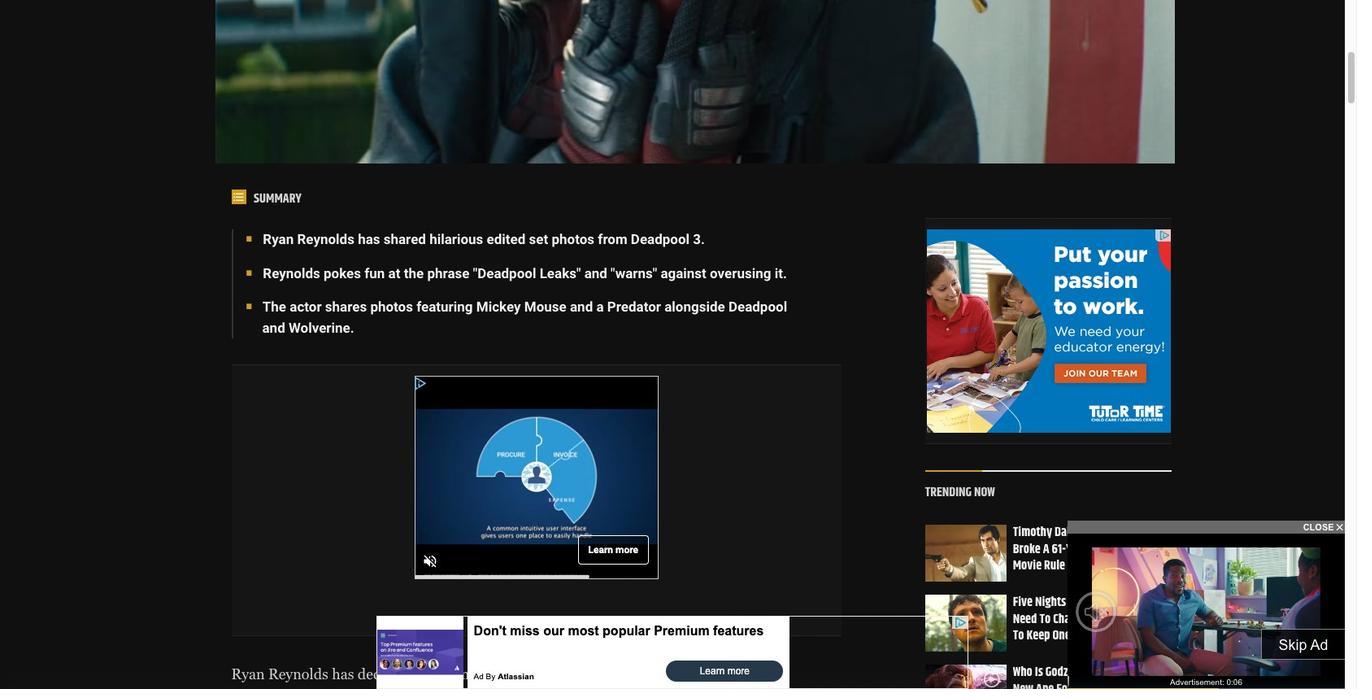 Task type: vqa. For each thing, say whether or not it's contained in the screenshot.
Advertisement: 0:06 in the right bottom of the page
yes



Task type: locate. For each thing, give the bounding box(es) containing it.
and left wolverine.
[[262, 319, 285, 336]]

photos
[[552, 231, 595, 247], [371, 299, 413, 315]]

timothy dalton's 007 era almost broke a 61-year james bond movie rule
[[1014, 522, 1169, 576]]

the inside the actor shares photos featuring mickey mouse and a predator alongside deadpool and wolverine.
[[263, 299, 286, 315]]

to left keep
[[1014, 626, 1025, 646]]

mickey
[[477, 299, 521, 315]]

and up a
[[585, 265, 608, 281]]

"deadpool
[[473, 265, 537, 281]]

set right 3
[[607, 665, 626, 682]]

1 vertical spatial photos
[[371, 299, 413, 315]]

has for shared
[[358, 231, 380, 247]]

one
[[1053, 626, 1071, 646]]

2 vertical spatial reynolds
[[269, 665, 329, 682]]

61-
[[1052, 539, 1067, 559]]

box
[[1097, 643, 1115, 663]]

0 vertical spatial and
[[585, 265, 608, 281]]

0 horizontal spatial photos
[[371, 299, 413, 315]]

0 vertical spatial reynolds
[[297, 231, 355, 247]]

1 horizontal spatial the
[[493, 665, 514, 682]]

set right edited on the top left of page
[[529, 231, 549, 247]]

rule
[[1045, 556, 1066, 576]]

0 vertical spatial the
[[404, 265, 424, 281]]

photos down the at
[[371, 299, 413, 315]]

close ✕
[[1304, 522, 1344, 532]]

timothy
[[1014, 522, 1053, 543]]

from
[[598, 231, 628, 247]]

and
[[585, 265, 608, 281], [570, 299, 593, 315], [262, 319, 285, 336]]

2 horizontal spatial deadpool
[[729, 299, 788, 315]]

the
[[404, 265, 424, 281], [493, 665, 514, 682]]

the right one
[[1074, 626, 1091, 646]]

0 vertical spatial has
[[358, 231, 380, 247]]

the left actor
[[263, 299, 286, 315]]

need
[[1014, 609, 1038, 629]]

villain?
[[1131, 662, 1167, 683]]

skar
[[1076, 679, 1097, 689]]

ryan for ryan reynolds has shared hilarious edited set photos from deadpool 3.
[[263, 231, 294, 247]]

0:06
[[1227, 678, 1243, 687]]

skip ad
[[1279, 637, 1329, 653]]

kong's
[[1095, 662, 1128, 683]]

ryan
[[263, 231, 294, 247], [231, 665, 265, 682]]

reynolds
[[297, 231, 355, 247], [263, 265, 320, 281], [269, 665, 329, 682]]

close
[[1304, 522, 1335, 532]]

0 vertical spatial deadpool
[[631, 231, 690, 247]]

1 vertical spatial deadpool
[[729, 299, 788, 315]]

the right on
[[493, 665, 514, 682]]

the right the at
[[404, 265, 424, 281]]

1 vertical spatial set
[[607, 665, 626, 682]]

skip
[[1279, 637, 1308, 653]]

0 vertical spatial ryan
[[263, 231, 294, 247]]

story
[[1139, 609, 1165, 629]]

1 horizontal spatial deadpool
[[631, 231, 690, 247]]

"warns"
[[611, 265, 658, 281]]

3
[[595, 665, 604, 682]]

deadpool down 'overusing'
[[729, 299, 788, 315]]

reynolds for shared
[[297, 231, 355, 247]]

and left a
[[570, 299, 593, 315]]

explained
[[1124, 679, 1170, 689]]

shared
[[384, 231, 426, 247]]

on
[[473, 665, 490, 682]]

0 horizontal spatial to
[[1014, 626, 1025, 646]]

deadpool left 3.
[[631, 231, 690, 247]]

advertisement region
[[927, 230, 1171, 433], [415, 376, 659, 579], [377, 616, 969, 689]]

is
[[1036, 662, 1044, 683]]

dalton's
[[1055, 522, 1096, 543]]

at
[[389, 265, 401, 281]]

nights
[[1036, 592, 1067, 613]]

deadpool left 3
[[518, 665, 591, 682]]

has
[[358, 231, 380, 247], [332, 665, 354, 682]]

1 vertical spatial the
[[493, 665, 514, 682]]

deadpool for 3
[[518, 665, 591, 682]]

1 horizontal spatial has
[[358, 231, 380, 247]]

2 vertical spatial and
[[262, 319, 285, 336]]

freddy's
[[1082, 592, 1124, 613]]

a
[[597, 299, 604, 315]]

deadpool inside the actor shares photos featuring mickey mouse and a predator alongside deadpool and wolverine.
[[729, 299, 788, 315]]

mouse
[[525, 299, 567, 315]]

the left the game
[[1091, 609, 1108, 629]]

2 vertical spatial deadpool
[[518, 665, 591, 682]]

0 horizontal spatial has
[[332, 665, 354, 682]]

has for decided
[[332, 665, 354, 682]]

photos up the leaks"
[[552, 231, 595, 247]]

leaks
[[671, 665, 703, 682]]

to
[[1040, 609, 1051, 629], [1014, 626, 1025, 646]]

1 horizontal spatial set
[[607, 665, 626, 682]]

set inside set photo leaks with his own
[[607, 665, 626, 682]]

1 vertical spatial ryan
[[231, 665, 265, 682]]

actor
[[290, 299, 322, 315]]

has left decided
[[332, 665, 354, 682]]

has up fun
[[358, 231, 380, 247]]

who
[[1014, 662, 1033, 683]]

ad
[[1311, 637, 1329, 653]]

pokes
[[324, 265, 361, 281]]

set
[[529, 231, 549, 247], [607, 665, 626, 682]]

to right need at the right bottom
[[1040, 609, 1051, 629]]

advertisement:
[[1171, 678, 1225, 687]]

with
[[707, 665, 736, 682]]

1 vertical spatial has
[[332, 665, 354, 682]]

predator
[[608, 299, 661, 315]]

james
[[1091, 539, 1120, 559]]

photo
[[629, 665, 667, 682]]

timothy dalton - james bond 1 image
[[926, 525, 1007, 582]]

the
[[263, 299, 286, 315], [1091, 609, 1108, 629], [1074, 626, 1091, 646], [1044, 643, 1061, 663]]

0 vertical spatial photos
[[552, 231, 595, 247]]

0 horizontal spatial deadpool
[[518, 665, 591, 682]]

mike schmidt looking distressed in five nights at freddys movie 1 image
[[926, 595, 1007, 652]]

ryan reynolds has shared hilarious edited set photos from deadpool 3.
[[260, 231, 705, 247]]

king
[[1100, 679, 1121, 689]]

will
[[1135, 592, 1152, 613]]

game
[[1110, 609, 1137, 629]]

0 vertical spatial set
[[529, 231, 549, 247]]

timothy dalton's 007 era almost broke a 61-year james bond movie rule link
[[1014, 522, 1169, 576]]

1 horizontal spatial photos
[[552, 231, 595, 247]]

deadpool
[[631, 231, 690, 247], [729, 299, 788, 315], [518, 665, 591, 682]]



Task type: describe. For each thing, give the bounding box(es) containing it.
change
[[1054, 609, 1088, 629]]

ryan reynolds in deadpool 2's gasp scene image
[[215, 0, 1175, 164]]

in
[[457, 665, 470, 682]]

reynolds pokes fun at the phrase "deadpool leaks" and "warns" against overusing it.
[[260, 265, 787, 281]]

leaks"
[[540, 265, 581, 281]]

five
[[1014, 592, 1033, 613]]

summary
[[254, 189, 302, 209]]

reynolds for decided
[[269, 665, 329, 682]]

overusing
[[710, 265, 772, 281]]

the right is
[[1044, 643, 1061, 663]]

1 horizontal spatial to
[[1040, 609, 1051, 629]]

office
[[1117, 643, 1145, 663]]

phrase
[[427, 265, 470, 281]]

edited
[[487, 231, 526, 247]]

featuring
[[417, 299, 473, 315]]

things
[[1117, 626, 1148, 646]]

era
[[1118, 522, 1133, 543]]

$287m
[[1064, 643, 1095, 663]]

foe
[[1057, 679, 1074, 689]]

who is godzilla x kong's villain? new ape foe skar king explained
[[1014, 662, 1170, 689]]

fun
[[365, 265, 385, 281]]

movie
[[1014, 556, 1042, 576]]

to
[[412, 665, 425, 682]]

hit
[[1147, 643, 1161, 663]]

advertisement: 0:06
[[1171, 678, 1243, 687]]

shares
[[325, 299, 367, 315]]

deadpool for 3.
[[631, 231, 690, 247]]

own
[[762, 665, 789, 682]]

1 vertical spatial and
[[570, 299, 593, 315]]

against
[[661, 265, 707, 281]]

year
[[1067, 539, 1089, 559]]

close ✕ button
[[1068, 521, 1346, 534]]

new
[[1014, 679, 1034, 689]]

wolverine.
[[289, 319, 355, 336]]

almost
[[1136, 522, 1169, 543]]

3.
[[693, 231, 705, 247]]

1 vertical spatial reynolds
[[263, 265, 320, 281]]

trending now
[[926, 483, 996, 503]]

decided
[[358, 665, 408, 682]]

photos inside the actor shares photos featuring mickey mouse and a predator alongside deadpool and wolverine.
[[371, 299, 413, 315]]

0 horizontal spatial set
[[529, 231, 549, 247]]

0 horizontal spatial the
[[404, 265, 424, 281]]

the actor shares photos featuring mickey mouse and a predator alongside deadpool and wolverine.
[[260, 299, 788, 336]]

007
[[1098, 522, 1115, 543]]

broke
[[1014, 539, 1041, 559]]

a
[[1044, 539, 1050, 559]]

set photo leaks with his own
[[231, 665, 789, 689]]

✕
[[1337, 522, 1344, 532]]

now
[[975, 483, 996, 503]]

keep
[[1027, 626, 1051, 646]]

ape
[[1037, 679, 1055, 689]]

alongside
[[665, 299, 726, 315]]

bond
[[1122, 539, 1146, 559]]

deadpool 3 link
[[518, 665, 604, 684]]

ryan for ryan reynolds has decided to join in on the deadpool 3
[[231, 665, 265, 682]]

best
[[1093, 626, 1114, 646]]

his
[[739, 665, 758, 682]]

video player region
[[1068, 534, 1346, 689]]

who is godzilla x kong's villain? new ape foe skar king explained link
[[1014, 662, 1170, 689]]

2
[[1127, 592, 1132, 613]]

it.
[[775, 265, 787, 281]]

five nights at freddy's 2 will need to change the game story to keep one the best things about the $287m box office hit link
[[1014, 592, 1165, 663]]

about
[[1014, 643, 1042, 663]]

five nights at freddy's 2 will need to change the game story to keep one the best things about the $287m box office hit
[[1014, 592, 1165, 663]]

x
[[1086, 662, 1093, 683]]

trending
[[926, 483, 972, 503]]

join
[[428, 665, 453, 682]]

hilarious
[[430, 231, 484, 247]]

ryan reynolds has decided to join in on the deadpool 3
[[231, 665, 604, 682]]

at
[[1069, 592, 1080, 613]]

skar-king-and-godzilla-in-godzilla-x-kong-the-new-empire 1 image
[[926, 665, 1007, 689]]

godzilla
[[1046, 662, 1084, 683]]



